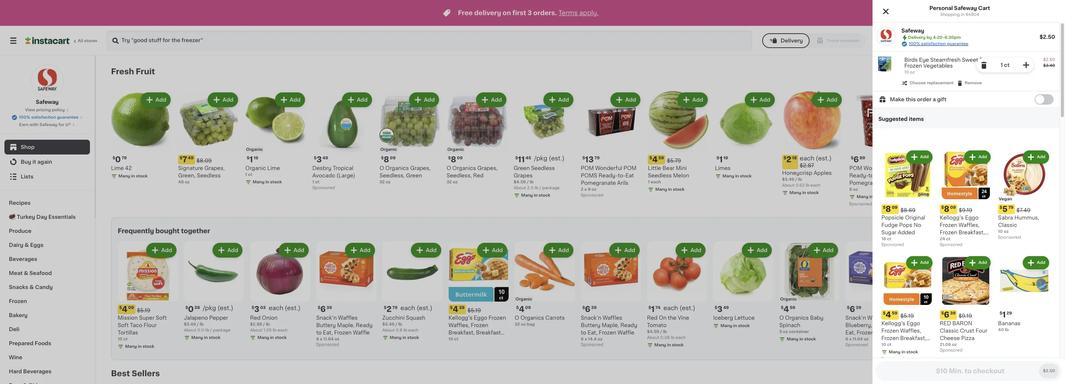 Task type: vqa. For each thing, say whether or not it's contained in the screenshot.


Task type: locate. For each thing, give the bounding box(es) containing it.
0 vertical spatial classic
[[998, 223, 1017, 228]]

sponsored badge image down sabra hummus, classic 10 oz
[[998, 236, 1021, 240]]

organics for oz
[[520, 316, 544, 321]]

(est.) for 11
[[549, 156, 565, 162]]

sponsored badge image
[[312, 186, 335, 190], [581, 194, 603, 198], [849, 202, 872, 207], [998, 236, 1021, 240], [881, 243, 904, 247], [940, 243, 962, 247], [316, 343, 339, 348], [581, 343, 603, 348], [846, 343, 868, 348], [940, 349, 962, 353], [881, 358, 904, 362]]

breakfast down snack'n waffles wild blueberry, ready to eat, frozen waffle 6 x 11.64 oz
[[881, 343, 906, 349]]

2 horizontal spatial delivery
[[939, 38, 963, 43]]

$ 6 39
[[318, 306, 332, 314], [582, 306, 597, 314], [847, 306, 861, 314], [941, 311, 956, 319]]

& for dairy
[[25, 243, 29, 248]]

$0.38 per package (estimated) element
[[184, 305, 244, 315]]

1 horizontal spatial /pkg
[[534, 156, 547, 162]]

1 each (est.) from the left
[[269, 305, 301, 311]]

1 wonderful from the left
[[595, 166, 622, 171]]

None search field
[[106, 30, 753, 51]]

& right meat
[[24, 271, 28, 276]]

jalapeno
[[184, 316, 208, 321]]

wonderful inside pom wonderful pom poms ready-to-eat pomegranate arils 2 x 8 oz
[[595, 166, 622, 171]]

2 48 from the left
[[984, 180, 989, 184]]

49 up the bolthouse
[[988, 306, 994, 310]]

peas
[[980, 57, 992, 63]]

product group
[[873, 52, 1060, 91]]

1 horizontal spatial $7.49 original price: $8.09 element
[[984, 155, 1045, 165]]

1 vertical spatial package
[[213, 329, 230, 333]]

1 horizontal spatial $ 8 09
[[448, 156, 463, 164]]

food, inside kellogg's eggo frozen waffles, frozen breakfast, breakfast food, original
[[908, 343, 922, 349]]

eat inside pom wonderful ready-to-eat pomegranate arils 8 oz
[[876, 173, 885, 179]]

pops
[[899, 223, 912, 228]]

8 down poms at the right top of the page
[[588, 188, 591, 192]]

1 signature from the left
[[178, 166, 203, 171]]

lb right 0.8
[[404, 329, 407, 333]]

1 horizontal spatial classic
[[998, 223, 1017, 228]]

$ 4 59 for del monte cantaloupe
[[918, 156, 932, 164]]

2 pom from the left
[[624, 166, 637, 171]]

variety
[[928, 316, 946, 321]]

$ left 03
[[252, 306, 254, 310]]

0 horizontal spatial 0
[[115, 156, 121, 164]]

green inside green seedless grapes $4.59 / lb about 2.5 lb / package
[[514, 166, 530, 171]]

breakfast, for buttermilk
[[449, 331, 475, 336]]

$ 2 18 each (est.) $2.87 honeycrisp apples $3.49 / lb about 0.62 lb each
[[782, 156, 832, 188]]

1 48 from the left
[[178, 180, 184, 184]]

(est.) up vine
[[680, 305, 695, 311]]

1 horizontal spatial guarantee
[[947, 42, 968, 46]]

1 horizontal spatial to
[[581, 331, 586, 336]]

red for 3
[[250, 316, 261, 321]]

8 up popsicle
[[886, 205, 891, 213]]

classic up cheese
[[940, 329, 959, 334]]

about down $2.89
[[250, 329, 262, 333]]

1 grapes, from the left
[[204, 166, 225, 171]]

0 horizontal spatial each (est.)
[[269, 305, 301, 311]]

2 horizontal spatial each (est.)
[[663, 305, 695, 311]]

pom wonderful pom poms ready-to-eat pomegranate arils 2 x 8 oz
[[581, 166, 637, 192]]

0 horizontal spatial snack'n
[[316, 316, 337, 321]]

0 vertical spatial soft
[[156, 316, 167, 321]]

0 horizontal spatial green
[[406, 173, 422, 179]]

1 horizontal spatial 11.64
[[853, 338, 863, 342]]

pom up poms at the right top of the page
[[581, 166, 594, 171]]

2 seedless, from the left
[[447, 173, 472, 179]]

1 horizontal spatial 10 ct
[[881, 343, 891, 347]]

3 inside 'limited time offer' "region"
[[528, 10, 532, 16]]

$ 4 59 for kellogg's eggo frozen waffles, frozen breakfast, breakfast food, original
[[883, 311, 897, 319]]

$ 3 49 for desbry tropical avocado (large)
[[314, 156, 328, 164]]

produce link
[[4, 224, 90, 238]]

1 horizontal spatial breakfast
[[881, 343, 906, 349]]

09 up popsicle
[[892, 206, 898, 210]]

flour
[[144, 323, 157, 328]]

snack'n inside snack'n waffles buttery maple, ready to eat, frozen waffle 6 x 14.4 oz
[[581, 316, 601, 321]]

bag down the 'carrots,'
[[986, 330, 994, 334]]

(est.) for 2
[[417, 305, 432, 311]]

3 for bolthouse farms carrots, premium
[[982, 306, 987, 314]]

2 horizontal spatial $ 4 59
[[918, 156, 932, 164]]

1 lime from the left
[[111, 166, 124, 171]]

$1.74 each (estimated) element
[[647, 305, 707, 315]]

10 down birds in the right of the page
[[904, 70, 909, 74]]

blueberry,
[[846, 323, 872, 328]]

waffles, down $8.09 original price: $9.19 element
[[959, 223, 980, 228]]

produce inside world variety produce garlic
[[948, 316, 970, 321]]

together
[[181, 229, 210, 234]]

1 horizontal spatial 7
[[988, 156, 992, 164]]

79 for 2
[[392, 306, 398, 310]]

$ 8 09 inside $8.09 original price: $9.19 element
[[941, 205, 956, 213]]

dairy & eggs link
[[4, 238, 90, 252]]

0 horizontal spatial satisfaction
[[31, 116, 56, 120]]

1 horizontal spatial $ 3 49
[[715, 306, 729, 314]]

prepared
[[9, 341, 33, 347]]

0 horizontal spatial 5
[[779, 330, 782, 334]]

o for red
[[447, 166, 451, 171]]

waffles inside snack'n waffles wild blueberry, ready to eat, frozen waffle 6 x 11.64 oz
[[867, 316, 887, 321]]

wonderful for eat
[[864, 166, 891, 171]]

4
[[652, 156, 658, 164], [921, 156, 926, 164], [122, 306, 127, 314], [784, 306, 789, 314], [453, 306, 458, 314], [519, 306, 524, 314], [886, 311, 891, 319]]

0 horizontal spatial package
[[213, 329, 230, 333]]

0 left 99
[[916, 306, 921, 314]]

39 for snack'n waffles wild blueberry, ready to eat, frozen waffle 6 x 11.64 oz
[[856, 306, 861, 310]]

59 up wild
[[892, 312, 897, 316]]

wonderful down 89
[[864, 166, 891, 171]]

0 horizontal spatial eat,
[[323, 331, 333, 336]]

11.64 for snack'n waffles wild blueberry, ready to eat, frozen waffle
[[853, 338, 863, 342]]

1 horizontal spatial pomegranate
[[849, 181, 884, 186]]

10 ct inside item carousel region
[[449, 338, 458, 342]]

1 vertical spatial satisfaction
[[31, 116, 56, 120]]

0 vertical spatial produce
[[9, 229, 31, 234]]

/ inside the red on the vine tomato $4.59 / lb about 0.38 lb each
[[660, 330, 662, 334]]

section
[[111, 217, 1048, 361]]

3 left 03
[[254, 306, 259, 314]]

0 vertical spatial for
[[58, 123, 64, 127]]

original up no on the bottom right of page
[[905, 215, 925, 221]]

snack'n
[[316, 316, 337, 321], [581, 316, 601, 321], [846, 316, 866, 321]]

94804 inside popup button
[[886, 38, 905, 43]]

0 horizontal spatial guarantee
[[57, 116, 78, 120]]

waffles, inside kellogg's eggo frozen waffles, frozen breakfast, breakfast food, buttermilk
[[449, 323, 470, 328]]

2 lime from the left
[[267, 166, 280, 171]]

/pkg for 11
[[534, 156, 547, 162]]

2 grapes, from the left
[[410, 166, 431, 171]]

$ up honeycrisp
[[784, 156, 786, 160]]

vegan
[[999, 197, 1012, 201]]

frequently
[[118, 229, 154, 234]]

lime inside 'organic lime 1 ct'
[[267, 166, 280, 171]]

for
[[58, 123, 64, 127], [931, 167, 937, 171]]

2 $ 1 19 from the left
[[717, 156, 728, 164]]

$ 1 19 up 'organic lime 1 ct'
[[247, 156, 258, 164]]

$ up the lime 42
[[113, 156, 115, 160]]

package inside jalapeno pepper $3.49 / lb about 0.11 lb / package
[[213, 329, 230, 333]]

1 to- from the left
[[618, 173, 625, 179]]

delivery inside delivery by 4:20-4:30pm link
[[939, 38, 963, 43]]

terms apply. link
[[558, 10, 599, 16]]

garlic
[[912, 323, 927, 328]]

item carousel region containing 4
[[118, 239, 1048, 357]]

1 vertical spatial $4.59
[[647, 330, 659, 334]]

safeway image
[[877, 27, 896, 46]]

grapes, inside $ 7 49 $8.09 signature grapes, green, seedless 48 oz
[[204, 166, 225, 171]]

0 horizontal spatial 100% satisfaction guarantee
[[19, 116, 78, 120]]

oz
[[910, 70, 915, 74], [185, 180, 190, 184], [386, 180, 391, 184], [453, 180, 458, 184], [990, 180, 995, 184], [592, 188, 596, 192], [853, 188, 858, 192], [1004, 230, 1009, 234], [521, 323, 526, 327], [783, 330, 788, 334], [335, 338, 339, 342], [598, 338, 603, 342], [864, 338, 869, 342], [952, 343, 957, 347]]

0 horizontal spatial $4.59
[[514, 180, 526, 184]]

snack'n inside snack'n waffles buttery maple, ready to eat, frozen waffle 6 x 11.64 oz
[[316, 316, 337, 321]]

11.64 inside snack'n waffles buttery maple, ready to eat, frozen waffle 6 x 11.64 oz
[[323, 338, 334, 342]]

recipes link
[[4, 196, 90, 210]]

x inside snack'n waffles buttery maple, ready to eat, frozen waffle 6 x 11.64 oz
[[320, 338, 322, 342]]

$ left 29
[[1000, 312, 1002, 316]]

$ 8 09 for o organics grapes, seedless, green
[[381, 156, 396, 164]]

$
[[113, 156, 115, 160], [180, 156, 182, 160], [247, 156, 249, 160], [381, 156, 384, 160], [448, 156, 451, 160], [582, 156, 585, 160], [649, 156, 652, 160], [717, 156, 719, 160], [851, 156, 854, 160], [918, 156, 921, 160], [314, 156, 317, 160], [515, 156, 518, 160], [784, 156, 786, 160], [985, 156, 988, 160], [883, 206, 886, 210], [941, 206, 944, 210], [1000, 206, 1002, 210], [119, 306, 122, 310], [318, 306, 320, 310], [582, 306, 585, 310], [781, 306, 784, 310], [185, 306, 188, 310], [252, 306, 254, 310], [384, 306, 387, 310], [450, 306, 453, 310], [516, 306, 519, 310], [649, 306, 651, 310], [715, 306, 717, 310], [847, 306, 850, 310], [913, 306, 916, 310], [979, 306, 982, 310], [883, 312, 886, 316], [941, 312, 944, 316], [1000, 312, 1002, 316]]

organics for red
[[452, 166, 476, 171]]

maple, for snack'n waffles buttery maple, ready to eat, frozen waffle 6 x 11.64 oz
[[337, 323, 354, 328]]

frozen inside snack'n waffles buttery maple, ready to eat, frozen waffle 6 x 14.4 oz
[[599, 331, 616, 336]]

waffle inside snack'n waffles wild blueberry, ready to eat, frozen waffle 6 x 11.64 oz
[[876, 331, 892, 336]]

in
[[961, 13, 965, 17], [131, 174, 135, 179], [735, 174, 739, 179], [265, 180, 269, 184], [668, 188, 672, 192], [937, 188, 940, 192], [802, 191, 806, 195], [534, 194, 538, 198], [869, 195, 873, 199], [733, 324, 737, 328], [932, 332, 936, 336], [204, 336, 208, 340], [270, 336, 274, 340], [402, 336, 406, 340], [799, 338, 803, 342], [667, 344, 671, 348], [138, 345, 142, 349], [902, 350, 905, 355]]

waffles, for kellogg's eggo frozen waffles, frozen breakfast, breakfast food, original
[[900, 329, 921, 334]]

organics inside o organics baby spinach 5 oz container
[[785, 316, 809, 321]]

ct inside desbry tropical avocado (large) 1 ct
[[315, 180, 319, 184]]

4 up buy 2 for $6
[[921, 156, 926, 164]]

$ 4 59 up spinach
[[781, 306, 795, 314]]

0 horizontal spatial classic
[[940, 329, 959, 334]]

0 horizontal spatial $ 8 09
[[381, 156, 396, 164]]

2 buttery from the left
[[581, 323, 600, 328]]

frozen link
[[4, 295, 90, 309]]

& left candy
[[30, 285, 34, 290]]

all
[[973, 69, 979, 74], [973, 372, 980, 377]]

4 grapes, from the left
[[1010, 166, 1030, 171]]

sponsored badge image for snack'n waffles buttery maple, ready to eat, frozen waffle 6 x 11.64 oz
[[316, 343, 339, 348]]

2 inside "bolthouse farms carrots, premium 2 lb bag"
[[978, 330, 980, 334]]

1 vertical spatial 10 ct
[[881, 343, 891, 347]]

(est.) for 3
[[285, 305, 301, 311]]

$5.19 right $ 4 39
[[467, 308, 481, 314]]

(est.)
[[549, 156, 565, 162], [816, 156, 832, 162], [218, 305, 233, 311], [285, 305, 301, 311], [417, 305, 432, 311], [680, 305, 695, 311]]

safeway
[[954, 6, 977, 11], [901, 28, 924, 33], [36, 100, 59, 105], [39, 123, 57, 127]]

$3.49 down jalapeno
[[184, 323, 196, 327]]

each (est.) inside $2.79 each (estimated) element
[[401, 305, 432, 311]]

0 horizontal spatial 18
[[792, 156, 797, 160]]

1 vertical spatial 100% satisfaction guarantee
[[19, 116, 78, 120]]

0 vertical spatial 10 ct
[[449, 338, 458, 342]]

(est.) inside '$ 2 18 each (est.) $2.87 honeycrisp apples $3.49 / lb about 0.62 lb each'
[[816, 156, 832, 162]]

hard beverages
[[9, 369, 52, 375]]

$ 3 49
[[314, 156, 328, 164], [715, 306, 729, 314], [979, 306, 994, 314]]

buy left it
[[21, 160, 31, 165]]

100% satisfaction guarantee button
[[12, 113, 83, 121]]

pomegranate down $ 6 89
[[849, 181, 884, 186]]

$8.09 inside $ 7 49 $8.09 signature grapes, green, seedless 48 oz
[[196, 159, 212, 164]]

bag inside o organics carrots 32 oz bag
[[527, 323, 535, 327]]

no
[[914, 223, 921, 228]]

$ 1 19 for limes
[[717, 156, 728, 164]]

1 horizontal spatial ready-
[[849, 173, 868, 179]]

sugar
[[881, 230, 897, 235]]

$ inside $ 6 89
[[851, 156, 854, 160]]

ct
[[1004, 63, 1010, 68], [248, 173, 252, 177], [919, 180, 923, 184], [315, 180, 319, 184], [887, 237, 891, 241], [946, 237, 950, 241], [123, 338, 128, 342], [454, 338, 458, 342], [887, 343, 891, 347]]

pom inside pom wonderful ready-to-eat pomegranate arils 8 oz
[[849, 166, 862, 171]]

signature down $ 7 49
[[984, 166, 1008, 171]]

1 horizontal spatial ready
[[620, 323, 637, 328]]

2 $7.49 original price: $8.09 element from the left
[[984, 155, 1045, 165]]

soft up flour at the bottom
[[156, 316, 167, 321]]

59
[[658, 156, 664, 160], [927, 156, 932, 160], [790, 306, 795, 310], [892, 312, 897, 316]]

each inside the red on the vine tomato $4.59 / lb about 0.38 lb each
[[676, 336, 686, 340]]

0 horizontal spatial to
[[316, 331, 322, 336]]

10 ct left "buttermilk"
[[449, 338, 458, 342]]

$ 6 39 up blueberry,
[[847, 306, 861, 314]]

(est.) up apples
[[816, 156, 832, 162]]

1 $7.49 original price: $8.09 element from the left
[[178, 155, 239, 165]]

x inside snack'n waffles buttery maple, ready to eat, frozen waffle 6 x 14.4 oz
[[585, 338, 587, 342]]

eggo for kellogg's eggo frozen waffles, frozen breakfast, breakfast food, original
[[907, 321, 920, 326]]

48
[[178, 180, 184, 184], [984, 180, 989, 184]]

49 for desbry tropical avocado (large)
[[322, 156, 328, 160]]

1 maple, from the left
[[337, 323, 354, 328]]

1 pomegranate from the left
[[581, 181, 616, 186]]

buy up del
[[919, 167, 927, 171]]

2
[[786, 156, 791, 164], [928, 167, 930, 171], [581, 188, 583, 192], [387, 306, 392, 314], [978, 330, 980, 334]]

breakfast for buttermilk
[[476, 331, 501, 336]]

1 $ 1 19 from the left
[[247, 156, 258, 164]]

1 eat from the left
[[625, 173, 634, 179]]

2 up honeycrisp
[[786, 156, 791, 164]]

$3.49 inside zucchini squash $3.49 / lb about 0.8 lb each
[[382, 323, 394, 327]]

1 horizontal spatial maple,
[[602, 323, 619, 328]]

best sellers
[[111, 370, 160, 378]]

1 horizontal spatial seedless,
[[447, 173, 472, 179]]

0 horizontal spatial ready-
[[599, 173, 618, 179]]

1 horizontal spatial arils
[[886, 181, 897, 186]]

red inside o organics grapes, seedless, red 32 oz
[[473, 173, 484, 179]]

many down tortillas
[[125, 345, 137, 349]]

$ up kellogg's eggo frozen waffles, frozen breakfast, breakfast food, buttermilk
[[450, 306, 453, 310]]

0 vertical spatial buy
[[21, 160, 31, 165]]

09 up kellogg's eggo frozen waffles, frozen breakfast, breakfast food, homestyle
[[950, 206, 956, 210]]

1 ready- from the left
[[599, 173, 618, 179]]

o
[[380, 166, 384, 171], [447, 166, 451, 171], [779, 316, 784, 321], [515, 316, 519, 321]]

pomegranate inside pom wonderful ready-to-eat pomegranate arils 8 oz
[[849, 181, 884, 186]]

$ inside $ 3 03
[[252, 306, 254, 310]]

o inside o organics grapes, seedless, red 32 oz
[[447, 166, 451, 171]]

2 for buy 2 for $6
[[928, 167, 930, 171]]

(est.) up squash in the bottom left of the page
[[417, 305, 432, 311]]

2 wonderful from the left
[[864, 166, 891, 171]]

$ 6 39 up snack'n waffles buttery maple, ready to eat, frozen waffle 6 x 14.4 oz
[[582, 306, 597, 314]]

0 vertical spatial $9.19
[[959, 208, 972, 213]]

item carousel region containing fresh fruit
[[111, 64, 1045, 211]]

original
[[905, 215, 925, 221], [881, 351, 902, 356]]

2 horizontal spatial waffles,
[[959, 223, 980, 228]]

each down little
[[651, 180, 661, 184]]

1 horizontal spatial buttery
[[581, 323, 600, 328]]

3 inside 'element'
[[254, 306, 259, 314]]

0 horizontal spatial /pkg (est.)
[[203, 305, 233, 311]]

3 each (est.) from the left
[[663, 305, 695, 311]]

many in stock down melon
[[655, 188, 685, 192]]

0 horizontal spatial $7.49 original price: $8.09 element
[[178, 155, 239, 165]]

1 vertical spatial item carousel region
[[118, 239, 1048, 357]]

sponsored badge image for snack'n waffles wild blueberry, ready to eat, frozen waffle 6 x 11.64 oz
[[846, 343, 868, 348]]

sponsored badge image for red baron classic crust four cheese pizza 21.06 oz
[[940, 349, 962, 353]]

59 inside $ 4 59 $5.79 little bear mini seedless melon 1 each
[[658, 156, 664, 160]]

to for snack'n waffles buttery maple, ready to eat, frozen waffle 6 x 11.64 oz
[[316, 331, 322, 336]]

1 $8.09 from the left
[[196, 159, 212, 164]]

2 each (est.) from the left
[[401, 305, 432, 311]]

buttery for snack'n waffles buttery maple, ready to eat, frozen waffle 6 x 14.4 oz
[[581, 323, 600, 328]]

waffles for snack'n waffles buttery maple, ready to eat, frozen waffle 6 x 14.4 oz
[[603, 316, 622, 321]]

food, for homestyle
[[966, 238, 981, 243]]

3 for desbry tropical avocado (large)
[[317, 156, 322, 164]]

each down squash in the bottom left of the page
[[408, 329, 418, 333]]

this
[[906, 97, 916, 102]]

19 for limes
[[723, 156, 728, 160]]

2 horizontal spatial waffle
[[876, 331, 892, 336]]

1 vertical spatial &
[[24, 271, 28, 276]]

sponsored badge image down 24 ct
[[940, 243, 962, 247]]

0 vertical spatial bag
[[527, 323, 535, 327]]

baby
[[810, 316, 824, 321]]

waffle
[[353, 331, 370, 336], [618, 331, 634, 336], [876, 331, 892, 336]]

$ up snack'n waffles buttery maple, ready to eat, frozen waffle 6 x 11.64 oz
[[318, 306, 320, 310]]

1 inside button
[[1040, 38, 1042, 43]]

add button
[[141, 93, 170, 107], [209, 93, 237, 107], [276, 93, 304, 107], [343, 93, 371, 107], [410, 93, 438, 107], [477, 93, 506, 107], [544, 93, 573, 107], [611, 93, 640, 107], [678, 93, 707, 107], [745, 93, 774, 107], [813, 93, 841, 107], [880, 93, 908, 107], [1014, 93, 1043, 107], [906, 151, 932, 164], [965, 151, 991, 164], [1023, 151, 1049, 164], [147, 244, 176, 257], [213, 244, 242, 257], [279, 244, 308, 257], [346, 244, 374, 257], [412, 244, 440, 257], [478, 244, 507, 257], [544, 244, 573, 257], [610, 244, 639, 257], [676, 244, 705, 257], [743, 244, 771, 257], [809, 244, 837, 257], [875, 244, 904, 257], [941, 244, 970, 257], [906, 257, 932, 270], [965, 257, 991, 270], [1023, 257, 1049, 270]]

1 vertical spatial $2.50
[[1043, 58, 1055, 62]]

4 inside $ 4 09 $5.19 mission super soft soft taco flour tortillas 10 ct
[[122, 306, 127, 314]]

19
[[254, 156, 258, 160], [723, 156, 728, 160]]

1 pom from the left
[[581, 166, 594, 171]]

39 for snack'n waffles buttery maple, ready to eat, frozen waffle 6 x 14.4 oz
[[591, 306, 597, 310]]

$2.50 up $2.50 $3.49
[[1040, 34, 1055, 40]]

2 ready- from the left
[[849, 173, 868, 179]]

1 buttery from the left
[[316, 323, 336, 328]]

x inside snack'n waffles wild blueberry, ready to eat, frozen waffle 6 x 11.64 oz
[[849, 338, 852, 342]]

49
[[188, 156, 194, 160], [322, 156, 328, 160], [993, 156, 999, 160], [723, 306, 729, 310], [988, 306, 994, 310]]

4 up little
[[652, 156, 658, 164]]

breakfast, down garlic
[[900, 336, 927, 341]]

product group
[[111, 91, 172, 181], [178, 91, 239, 186], [245, 91, 306, 187], [312, 91, 374, 192], [380, 91, 441, 186], [447, 91, 508, 186], [514, 91, 575, 200], [581, 91, 642, 200], [648, 91, 709, 194], [715, 91, 776, 181], [782, 91, 843, 198], [849, 91, 911, 209], [916, 91, 978, 194], [984, 91, 1045, 186], [881, 149, 934, 249], [940, 149, 992, 250], [998, 149, 1051, 242], [118, 242, 178, 352], [184, 242, 244, 343], [250, 242, 310, 343], [316, 242, 376, 349], [382, 242, 443, 343], [449, 242, 509, 343], [515, 242, 575, 328], [581, 242, 641, 349], [647, 242, 707, 350], [713, 242, 773, 331], [779, 242, 840, 344], [846, 242, 906, 349], [912, 242, 972, 338], [978, 242, 1038, 335], [881, 255, 934, 364], [940, 255, 992, 355], [998, 255, 1051, 333]]

terms
[[558, 10, 578, 16]]

many inside product group
[[521, 194, 533, 198]]

seedless inside signature grapes, red, seedless 48 oz
[[984, 173, 1007, 179]]

delivery
[[474, 10, 501, 16]]

many down 'organic lime 1 ct'
[[253, 180, 264, 184]]

$ 6 39 for snack'n waffles buttery maple, ready to eat, frozen waffle 6 x 14.4 oz
[[582, 306, 597, 314]]

2 horizontal spatial kellogg's
[[940, 215, 964, 221]]

red inside the red on the vine tomato $4.59 / lb about 0.38 lb each
[[647, 316, 658, 321]]

x inside pom wonderful pom poms ready-to-eat pomegranate arils 2 x 8 oz
[[584, 188, 587, 192]]

1 19 from the left
[[254, 156, 258, 160]]

2 signature from the left
[[984, 166, 1008, 171]]

1 vertical spatial produce
[[948, 316, 970, 321]]

wonderful for ready-
[[595, 166, 622, 171]]

0 horizontal spatial soft
[[118, 323, 129, 328]]

lb right 40
[[1005, 328, 1009, 332]]

arils inside pom wonderful pom poms ready-to-eat pomegranate arils 2 x 8 oz
[[617, 181, 628, 186]]

$4.59 down tomato
[[647, 330, 659, 334]]

0 horizontal spatial ready
[[356, 323, 373, 328]]

$ 3 49 for iceberg lettuce
[[715, 306, 729, 314]]

classic inside 'red baron classic crust four cheese pizza 21.06 oz'
[[940, 329, 959, 334]]

lettuce
[[735, 316, 755, 321]]

many down limes
[[722, 174, 734, 179]]

3 pom from the left
[[849, 166, 862, 171]]

$3.49 inside jalapeno pepper $3.49 / lb about 0.11 lb / package
[[184, 323, 196, 327]]

8 inside pom wonderful ready-to-eat pomegranate arils 8 oz
[[849, 188, 852, 192]]

40
[[998, 328, 1004, 332]]

0 vertical spatial satisfaction
[[921, 42, 946, 46]]

kellogg's for kellogg's eggo frozen waffles, frozen breakfast, breakfast food, original
[[881, 321, 905, 326]]

1 vertical spatial $9.19
[[959, 314, 972, 319]]

arils
[[617, 181, 628, 186], [886, 181, 897, 186]]

each up onion
[[269, 305, 283, 311]]

$ inside $ 4 09
[[516, 306, 519, 310]]

eat, for snack'n waffles buttery maple, ready to eat, frozen waffle 6 x 11.64 oz
[[323, 331, 333, 336]]

maple,
[[337, 323, 354, 328], [602, 323, 619, 328]]

1 horizontal spatial 32
[[447, 180, 452, 184]]

7
[[182, 156, 187, 164], [988, 156, 992, 164]]

0 horizontal spatial waffles,
[[449, 323, 470, 328]]

eggo inside kellogg's eggo frozen waffles, frozen breakfast, breakfast food, original
[[907, 321, 920, 326]]

$ inside $ 4 09 $5.19 mission super soft soft taco flour tortillas 10 ct
[[119, 306, 122, 310]]

popsicle
[[881, 215, 904, 221]]

1 vertical spatial view
[[25, 108, 35, 112]]

eggo for kellogg's eggo frozen waffles, frozen breakfast, breakfast food, buttermilk
[[474, 316, 487, 321]]

3 for iceberg lettuce
[[717, 306, 723, 314]]

birds eye steamfresh sweet peas frozen vegetables image
[[877, 56, 893, 72]]

bananas 40 lb
[[998, 321, 1021, 332]]

1 horizontal spatial eggo
[[907, 321, 920, 326]]

0 vertical spatial 18
[[792, 156, 797, 160]]

$ 6 39 up snack'n waffles buttery maple, ready to eat, frozen waffle 6 x 11.64 oz
[[318, 306, 332, 314]]

$ up "green,"
[[180, 156, 182, 160]]

10 ct for kellogg's eggo frozen waffles, frozen breakfast, breakfast food, buttermilk
[[449, 338, 458, 342]]

79 up zucchini in the bottom left of the page
[[392, 306, 398, 310]]

ct inside 'organic lime 1 ct'
[[248, 173, 252, 177]]

classic
[[998, 223, 1017, 228], [940, 329, 959, 334]]

1 vertical spatial /pkg (est.)
[[203, 305, 233, 311]]

seedless down $ 7 49
[[984, 173, 1007, 179]]

snacks & candy
[[9, 285, 53, 290]]

2 down the 'carrots,'
[[978, 330, 980, 334]]

11.64 for snack'n waffles buttery maple, ready to eat, frozen waffle
[[323, 338, 334, 342]]

maple, inside snack'n waffles buttery maple, ready to eat, frozen waffle 6 x 11.64 oz
[[337, 323, 354, 328]]

x for snack'n waffles buttery maple, ready to eat, frozen waffle 6 x 14.4 oz
[[585, 338, 587, 342]]

item carousel region inside section
[[118, 239, 1048, 357]]

1 vertical spatial /pkg
[[203, 305, 216, 311]]

/pkg (est.) inside $0.38 per package (estimated) element
[[203, 305, 233, 311]]

1 horizontal spatial buy
[[919, 167, 927, 171]]

/pkg right 38 at the bottom left of page
[[203, 305, 216, 311]]

snack'n for snack'n waffles buttery maple, ready to eat, frozen waffle 6 x 14.4 oz
[[581, 316, 601, 321]]

2 19 from the left
[[723, 156, 728, 160]]

eat inside pom wonderful pom poms ready-to-eat pomegranate arils 2 x 8 oz
[[625, 173, 634, 179]]

view for fresh fruit
[[959, 69, 972, 74]]

$4.59 original price: $5.19 element
[[881, 311, 934, 320]]

1 vertical spatial for
[[931, 167, 937, 171]]

2 pomegranate from the left
[[849, 181, 884, 186]]

2 maple, from the left
[[602, 323, 619, 328]]

eggo for kellogg's eggo frozen waffles, frozen breakfast, breakfast food, homestyle
[[965, 215, 979, 221]]

all for best sellers
[[973, 372, 980, 377]]

zucchini
[[382, 316, 405, 321]]

2 eat from the left
[[876, 173, 885, 179]]

$2.50 for $2.50
[[1040, 34, 1055, 40]]

100% satisfaction guarantee
[[909, 42, 968, 46], [19, 116, 78, 120]]

2 horizontal spatial 0
[[916, 306, 921, 314]]

& inside meat & seafood link
[[24, 271, 28, 276]]

apply.
[[579, 10, 599, 16]]

organic inside 'organic lime 1 ct'
[[245, 166, 266, 171]]

49 up "iceberg"
[[723, 306, 729, 310]]

1 horizontal spatial produce
[[948, 316, 970, 321]]

2 arils from the left
[[886, 181, 897, 186]]

3 grapes, from the left
[[477, 166, 498, 171]]

frozen inside birds eye steamfresh sweet peas frozen vegetables 10 oz
[[904, 63, 922, 69]]

wonderful inside pom wonderful ready-to-eat pomegranate arils 8 oz
[[864, 166, 891, 171]]

eat, inside snack'n waffles buttery maple, ready to eat, frozen waffle 6 x 11.64 oz
[[323, 331, 333, 336]]

32 for o organics grapes, seedless, red
[[447, 180, 452, 184]]

$2.89
[[250, 323, 262, 327]]

$7.49 original price: $8.09 element up "green,"
[[178, 155, 239, 165]]

100% inside button
[[19, 116, 30, 120]]

$9.19 for 6
[[959, 314, 972, 319]]

kellogg's inside kellogg's eggo frozen waffles, frozen breakfast, breakfast food, buttermilk
[[449, 316, 472, 321]]

0 vertical spatial $2.50
[[1040, 34, 1055, 40]]

0 horizontal spatial 11.64
[[323, 338, 334, 342]]

in inside personal safeway cart shopping in 94804
[[961, 13, 965, 17]]

0 vertical spatial 5
[[1002, 205, 1008, 213]]

1 vertical spatial green
[[406, 173, 422, 179]]

section containing 4
[[111, 217, 1048, 361]]

0 horizontal spatial pomegranate
[[581, 181, 616, 186]]

frozen inside snack'n waffles wild blueberry, ready to eat, frozen waffle 6 x 11.64 oz
[[857, 331, 874, 336]]

pom for 8
[[849, 166, 862, 171]]

breakfast up homestyle
[[940, 238, 965, 243]]

fresh
[[111, 68, 134, 76]]

10 ct down snack'n waffles wild blueberry, ready to eat, frozen waffle 6 x 11.64 oz
[[881, 343, 891, 347]]

each (est.) for 3
[[269, 305, 301, 311]]

to for snack'n waffles wild blueberry, ready to eat, frozen waffle 6 x 11.64 oz
[[892, 323, 897, 328]]

satisfaction down pricing
[[31, 116, 56, 120]]

each (est.) inside $3.03 each (estimated) 'element'
[[269, 305, 301, 311]]

cheese
[[940, 336, 960, 341]]

$3.03 each (estimated) element
[[250, 305, 310, 315]]

1 all from the top
[[973, 69, 979, 74]]

view for best sellers
[[959, 372, 972, 377]]

seedless inside $ 7 49 $8.09 signature grapes, green, seedless 48 oz
[[197, 173, 221, 179]]

to inside snack'n waffles buttery maple, ready to eat, frozen waffle 6 x 14.4 oz
[[581, 331, 586, 336]]

waffle inside snack'n waffles buttery maple, ready to eat, frozen waffle 6 x 14.4 oz
[[618, 331, 634, 336]]

2 horizontal spatial waffles
[[867, 316, 887, 321]]

10 ct
[[449, 338, 458, 342], [881, 343, 891, 347]]

buy
[[21, 160, 31, 165], [919, 167, 927, 171]]

2 all from the top
[[973, 372, 980, 377]]

0 horizontal spatial waffles
[[338, 316, 358, 321]]

breakfast,
[[959, 230, 985, 235], [449, 331, 475, 336], [900, 336, 927, 341]]

lime 42
[[111, 166, 132, 171]]

7 inside $ 7 49 $8.09 signature grapes, green, seedless 48 oz
[[182, 156, 187, 164]]

8 down $ 6 89
[[849, 188, 852, 192]]

on
[[659, 316, 667, 321]]

& for meat
[[24, 271, 28, 276]]

waffles, inside kellogg's eggo frozen waffles, frozen breakfast, breakfast food, homestyle
[[959, 223, 980, 228]]

1 arils from the left
[[617, 181, 628, 186]]

each down apples
[[811, 184, 821, 188]]

product group containing 11
[[514, 91, 575, 200]]

0 vertical spatial /pkg (est.)
[[534, 156, 565, 162]]

classic for 6
[[940, 329, 959, 334]]

many in stock down del monte cantaloupe 1 ct
[[924, 188, 953, 192]]

little
[[648, 166, 661, 171]]

2 7 from the left
[[988, 156, 992, 164]]

2 to- from the left
[[868, 173, 876, 179]]

many down 0.8
[[390, 336, 402, 340]]

signature inside signature grapes, red, seedless 48 oz
[[984, 166, 1008, 171]]

about left 2.5
[[514, 186, 526, 190]]

$2.50 for $2.50 $3.49
[[1043, 58, 1055, 62]]

remove
[[965, 81, 982, 85]]

waffle for snack'n waffles buttery maple, ready to eat, frozen waffle 6 x 14.4 oz
[[618, 331, 634, 336]]

eat,
[[323, 331, 333, 336], [588, 331, 598, 336], [846, 331, 855, 336]]

& inside snacks & candy link
[[30, 285, 34, 290]]

ready inside snack'n waffles wild blueberry, ready to eat, frozen waffle 6 x 11.64 oz
[[874, 323, 890, 328]]

sponsored badge image for snack'n waffles buttery maple, ready to eat, frozen waffle 6 x 14.4 oz
[[581, 343, 603, 348]]

1 horizontal spatial by
[[965, 38, 972, 43]]

/ right 0.11
[[210, 329, 212, 333]]

1 seedless, from the left
[[380, 173, 405, 179]]

1 horizontal spatial satisfaction
[[921, 42, 946, 46]]

0 horizontal spatial pom
[[581, 166, 594, 171]]

snacks
[[9, 285, 28, 290]]

spinach
[[779, 323, 800, 328]]

2 horizontal spatial breakfast
[[940, 238, 965, 243]]

0 vertical spatial 100% satisfaction guarantee
[[909, 42, 968, 46]]

79 for 13
[[594, 156, 600, 160]]

squash
[[406, 316, 425, 321]]

2 horizontal spatial red
[[647, 316, 658, 321]]

0 horizontal spatial buy
[[21, 160, 31, 165]]

eat, for snack'n waffles buttery maple, ready to eat, frozen waffle 6 x 14.4 oz
[[588, 331, 598, 336]]

$4.59 original price: $5.79 element
[[648, 155, 709, 165]]

best
[[111, 370, 130, 378]]

1 7 from the left
[[182, 156, 187, 164]]

o for oz
[[515, 316, 519, 321]]

earn with safeway for u®
[[19, 123, 71, 127]]

each inside 'element'
[[269, 305, 283, 311]]

kellogg's for kellogg's eggo frozen waffles, frozen breakfast, breakfast food, buttermilk
[[449, 316, 472, 321]]

$ inside $ 4 39
[[450, 306, 453, 310]]

2 for $ 2 79
[[387, 306, 392, 314]]

delivery inside delivery button
[[781, 38, 803, 43]]

& for snacks
[[30, 285, 34, 290]]

item carousel region
[[111, 64, 1045, 211], [118, 239, 1048, 357]]

eggo down $8.09 original price: $9.19 element
[[965, 215, 979, 221]]

/pkg right 45
[[534, 156, 547, 162]]

$7.49 original price: $8.09 element
[[178, 155, 239, 165], [984, 155, 1045, 165]]

with
[[30, 123, 39, 127]]

many down pom wonderful ready-to-eat pomegranate arils 8 oz at top right
[[857, 195, 868, 199]]

buy it again
[[21, 160, 52, 165]]

0 horizontal spatial kellogg's
[[449, 316, 472, 321]]

39 up snack'n waffles buttery maple, ready to eat, frozen waffle 6 x 11.64 oz
[[326, 306, 332, 310]]

many down '0.38'
[[654, 344, 666, 348]]

1 horizontal spatial $4.59
[[647, 330, 659, 334]]

0 horizontal spatial wonderful
[[595, 166, 622, 171]]

1 horizontal spatial 48
[[984, 180, 989, 184]]

$2.87
[[800, 163, 814, 168]]

1 horizontal spatial 4:30pm
[[989, 38, 1011, 43]]

11.64
[[323, 338, 334, 342], [853, 338, 863, 342]]

0 horizontal spatial food,
[[449, 338, 463, 343]]

dairy & eggs
[[9, 243, 43, 248]]



Task type: describe. For each thing, give the bounding box(es) containing it.
09 up o organics grapes, seedless, red 32 oz
[[457, 156, 463, 160]]

shop
[[21, 145, 35, 150]]

$ inside $ 4 59 $5.79 little bear mini seedless melon 1 each
[[649, 156, 652, 160]]

many in stock down 0.62
[[790, 191, 819, 195]]

for inside earn with safeway for u® link
[[58, 123, 64, 127]]

8 up kellogg's eggo frozen waffles, frozen breakfast, breakfast food, homestyle
[[944, 205, 949, 213]]

94804 button
[[874, 30, 919, 51]]

each up squash in the bottom left of the page
[[401, 305, 415, 311]]

oz inside birds eye steamfresh sweet peas frozen vegetables 10 oz
[[910, 70, 915, 74]]

$ up 'organic lime 1 ct'
[[247, 156, 249, 160]]

many down garlic
[[919, 332, 931, 336]]

many down monte in the top of the page
[[924, 188, 936, 192]]

8 inside pom wonderful pom poms ready-to-eat pomegranate arils 2 x 8 oz
[[588, 188, 591, 192]]

59 inside section
[[790, 306, 795, 310]]

guarantee inside button
[[57, 116, 78, 120]]

wine
[[9, 355, 22, 361]]

bolthouse
[[978, 316, 1004, 321]]

delivery by 4:20-4:30pm link
[[928, 36, 1011, 45]]

$5.79
[[667, 159, 681, 164]]

/pkg (est.) for 0
[[203, 305, 233, 311]]

4 up kellogg's eggo frozen waffles, frozen breakfast, breakfast food, original
[[886, 311, 891, 319]]

many down the lime 42
[[118, 174, 130, 179]]

again
[[37, 160, 52, 165]]

o for green
[[380, 166, 384, 171]]

$ up snack'n waffles buttery maple, ready to eat, frozen waffle 6 x 14.4 oz
[[582, 306, 585, 310]]

lb up '0.38'
[[663, 330, 667, 334]]

in inside product group
[[534, 194, 538, 198]]

0 horizontal spatial 4:30pm
[[944, 36, 961, 40]]

oz inside o organics grapes, seedless, green 32 oz
[[386, 180, 391, 184]]

many down snack'n waffles wild blueberry, ready to eat, frozen waffle 6 x 11.64 oz
[[889, 350, 901, 355]]

4 up o organics carrots 32 oz bag
[[519, 306, 524, 314]]

lb up 2.5
[[530, 180, 534, 184]]

lb right 2.5
[[535, 186, 538, 190]]

grapes, inside o organics grapes, seedless, red 32 oz
[[477, 166, 498, 171]]

/ inside zucchini squash $3.49 / lb about 0.8 lb each
[[395, 323, 397, 327]]

view all (40+)
[[959, 69, 995, 74]]

many in stock down world variety produce garlic
[[919, 332, 948, 336]]

/ inside the red onion $2.89 / lb about 1.05 lb each
[[263, 323, 265, 327]]

breakfast for original
[[881, 343, 906, 349]]

0 vertical spatial beverages
[[9, 257, 37, 262]]

about inside the red on the vine tomato $4.59 / lb about 0.38 lb each
[[647, 336, 659, 340]]

increment quantity of birds eye steamfresh sweet peas frozen vegetables image
[[1022, 61, 1031, 70]]

food, for original
[[908, 343, 922, 349]]

(est.) for 0
[[218, 305, 233, 311]]

19 for organic lime
[[254, 156, 258, 160]]

1 inside $ 4 59 $5.79 little bear mini seedless melon 1 each
[[648, 180, 650, 184]]

1 horizontal spatial 4:20-
[[973, 38, 989, 43]]

safeway down "100% satisfaction guarantee" button
[[39, 123, 57, 127]]

snack'n for snack'n waffles buttery maple, ready to eat, frozen waffle 6 x 11.64 oz
[[316, 316, 337, 321]]

kellogg's for kellogg's eggo frozen waffles, frozen breakfast, breakfast food, homestyle
[[940, 215, 964, 221]]

each inside the red onion $2.89 / lb about 1.05 lb each
[[278, 329, 288, 333]]

7 for 7
[[988, 156, 992, 164]]

tortillas
[[118, 331, 138, 336]]

organics for green
[[385, 166, 409, 171]]

0.62
[[796, 184, 805, 188]]

snack'n for snack'n waffles wild blueberry, ready to eat, frozen waffle 6 x 11.64 oz
[[846, 316, 866, 321]]

$ up o organics grapes, seedless, green 32 oz
[[381, 156, 384, 160]]

red for 1
[[647, 316, 658, 321]]

$5.19 for kellogg's eggo frozen waffles, frozen breakfast, breakfast food, original
[[900, 314, 914, 319]]

oz inside sabra hummus, classic 10 oz
[[1004, 230, 1009, 234]]

5 inside product group
[[1002, 205, 1008, 213]]

0 vertical spatial guarantee
[[947, 42, 968, 46]]

choose replacement button
[[901, 80, 954, 87]]

$ up snack'n waffles wild blueberry, ready to eat, frozen waffle 6 x 11.64 oz
[[883, 312, 886, 316]]

ready for snack'n waffles buttery maple, ready to eat, frozen waffle 6 x 14.4 oz
[[620, 323, 637, 328]]

49 inside $ 7 49
[[993, 156, 999, 160]]

meat & seafood link
[[4, 267, 90, 281]]

7 for signature grapes, green, seedless
[[182, 156, 187, 164]]

about inside '$ 2 18 each (est.) $2.87 honeycrisp apples $3.49 / lb about 0.62 lb each'
[[782, 184, 795, 188]]

buy for buy it again
[[21, 160, 31, 165]]

apples
[[814, 171, 832, 176]]

/ inside '$ 2 18 each (est.) $2.87 honeycrisp apples $3.49 / lb about 0.62 lb each'
[[795, 178, 797, 182]]

each inside $ 4 59 $5.79 little bear mini seedless melon 1 each
[[651, 180, 661, 184]]

10 down snack'n waffles wild blueberry, ready to eat, frozen waffle 6 x 11.64 oz
[[881, 343, 886, 347]]

many in stock down limes
[[722, 174, 752, 179]]

bakery
[[9, 313, 28, 318]]

seedless inside $ 4 59 $5.79 little bear mini seedless melon 1 each
[[648, 173, 672, 179]]

oz inside pom wonderful pom poms ready-to-eat pomegranate arils 2 x 8 oz
[[592, 188, 596, 192]]

o for 5
[[779, 316, 784, 321]]

$3.49 inside '$ 2 18 each (est.) $2.87 honeycrisp apples $3.49 / lb about 0.62 lb each'
[[782, 178, 794, 182]]

del monte cantaloupe 1 ct
[[916, 173, 975, 184]]

1 inside del monte cantaloupe 1 ct
[[916, 180, 918, 184]]

2 inside pom wonderful pom poms ready-to-eat pomegranate arils 2 x 8 oz
[[581, 188, 583, 192]]

$4.09 original price: $5.19 element
[[118, 305, 178, 315]]

candy
[[35, 285, 53, 290]]

39 for snack'n waffles buttery maple, ready to eat, frozen waffle 6 x 11.64 oz
[[326, 306, 332, 310]]

$ 3 03
[[252, 306, 266, 314]]

$5.19 for kellogg's eggo frozen waffles, frozen breakfast, breakfast food, buttermilk
[[467, 308, 481, 314]]

product group containing 5
[[998, 149, 1051, 242]]

$5.79 original price: $7.49 element
[[998, 205, 1051, 214]]

48 inside $ 7 49 $8.09 signature grapes, green, seedless 48 oz
[[178, 180, 184, 184]]

vine
[[678, 316, 689, 321]]

del
[[916, 173, 925, 179]]

sweet
[[962, 57, 978, 63]]

pricing
[[36, 108, 51, 112]]

package inside green seedless grapes $4.59 / lb about 2.5 lb / package
[[542, 186, 560, 190]]

many in stock down the 1.05
[[257, 336, 287, 340]]

limited time offer region
[[0, 0, 1043, 26]]

(est.) for 1
[[680, 305, 695, 311]]

10 inside $ 4 09 $5.19 mission super soft soft taco flour tortillas 10 ct
[[118, 338, 122, 342]]

all stores
[[78, 39, 97, 43]]

seafood
[[29, 271, 52, 276]]

seedless, for o organics grapes, seedless, green
[[380, 173, 405, 179]]

6 inside snack'n waffles wild blueberry, ready to eat, frozen waffle 6 x 11.64 oz
[[846, 338, 848, 342]]

melon
[[673, 173, 689, 179]]

10 left "buttermilk"
[[449, 338, 453, 342]]

$ inside $ 8 09 $8.69 popsicle original fudge pops no sugar added 18 ct
[[883, 206, 886, 210]]

instacart logo image
[[25, 36, 70, 45]]

waffles, for kellogg's eggo frozen waffles, frozen breakfast, breakfast food, buttermilk
[[449, 323, 470, 328]]

buttery for snack'n waffles buttery maple, ready to eat, frozen waffle 6 x 11.64 oz
[[316, 323, 336, 328]]

8 inside $ 8 09 $8.69 popsicle original fudge pops no sugar added 18 ct
[[886, 205, 891, 213]]

personal
[[930, 6, 953, 11]]

deli
[[9, 327, 19, 332]]

orders.
[[533, 10, 557, 16]]

many down the 1.05
[[257, 336, 269, 340]]

1 horizontal spatial soft
[[156, 316, 167, 321]]

mission
[[118, 316, 138, 321]]

meat
[[9, 271, 23, 276]]

0 inside $0.38 per package (estimated) element
[[188, 306, 194, 314]]

21.06
[[940, 343, 951, 347]]

$ up "iceberg"
[[715, 306, 717, 310]]

2.5
[[527, 186, 534, 190]]

pepper
[[209, 316, 228, 321]]

0 horizontal spatial 4:20-
[[933, 36, 944, 40]]

79 for 0
[[122, 156, 127, 160]]

jalapeno pepper $3.49 / lb about 0.11 lb / package
[[184, 316, 230, 333]]

eggs
[[30, 243, 43, 248]]

$ 11 45
[[515, 156, 531, 164]]

each up the
[[663, 305, 678, 311]]

49 for bolthouse farms carrots, premium
[[988, 306, 994, 310]]

safeway link
[[31, 64, 63, 106]]

lb right '0.38'
[[671, 336, 675, 340]]

/pkg (est.) for 11
[[534, 156, 565, 162]]

$ up the bolthouse
[[979, 306, 982, 310]]

1 inside product group
[[1001, 63, 1003, 68]]

0.8
[[396, 329, 403, 333]]

many in stock inside product group
[[521, 194, 550, 198]]

$ up buy 2 for $6
[[918, 156, 921, 160]]

satisfaction inside button
[[31, 116, 56, 120]]

$3.49 inside $2.50 $3.49
[[1043, 64, 1055, 68]]

red,
[[1031, 166, 1043, 171]]

$ 8 09 $8.69 popsicle original fudge pops no sugar added 18 ct
[[881, 205, 925, 241]]

baron
[[953, 321, 972, 326]]

ready- inside pom wonderful ready-to-eat pomegranate arils 8 oz
[[849, 173, 868, 179]]

$ inside $ 1 74
[[649, 306, 651, 310]]

1 horizontal spatial 100% satisfaction guarantee
[[909, 42, 968, 46]]

lists
[[21, 174, 33, 180]]

many down 0.11
[[191, 336, 203, 340]]

4 inside $ 4 59 $5.79 little bear mini seedless melon 1 each
[[652, 156, 658, 164]]

cart
[[978, 6, 990, 11]]

$ inside $ 0 38
[[185, 306, 188, 310]]

lb right 0.62
[[806, 184, 809, 188]]

0.38
[[660, 336, 670, 340]]

many in stock down 'organic lime 1 ct'
[[253, 180, 282, 184]]

service type group
[[762, 33, 865, 48]]

waffle for snack'n waffles wild blueberry, ready to eat, frozen waffle 6 x 11.64 oz
[[876, 331, 892, 336]]

94804 inside personal safeway cart shopping in 94804
[[966, 13, 979, 17]]

crust
[[960, 329, 974, 334]]

seedless inside green seedless grapes $4.59 / lb about 2.5 lb / package
[[531, 166, 555, 171]]

order
[[917, 97, 931, 102]]

$ inside '$ 2 18 each (est.) $2.87 honeycrisp apples $3.49 / lb about 0.62 lb each'
[[784, 156, 786, 160]]

many in stock down pom wonderful ready-to-eat pomegranate arils 8 oz at top right
[[857, 195, 886, 199]]

buy it again link
[[4, 155, 90, 170]]

o organics grapes, seedless, red 32 oz
[[447, 166, 498, 184]]

$6.39 original price: $9.19 element
[[940, 311, 992, 320]]

10 ct for kellogg's eggo frozen waffles, frozen breakfast, breakfast food, original
[[881, 343, 891, 347]]

each (est.) for 2
[[401, 305, 432, 311]]

0 for lime
[[115, 156, 121, 164]]

oz inside pom wonderful ready-to-eat pomegranate arils 8 oz
[[853, 188, 858, 192]]

$ 4 39
[[450, 306, 465, 314]]

/ up 0.11
[[197, 323, 199, 327]]

$4.39 original price: $5.19 element
[[449, 305, 509, 315]]

waffles, for kellogg's eggo frozen waffles, frozen breakfast, breakfast food, homestyle
[[959, 223, 980, 228]]

ct inside del monte cantaloupe 1 ct
[[919, 180, 923, 184]]

about inside jalapeno pepper $3.49 / lb about 0.11 lb / package
[[184, 329, 196, 333]]

many down $ 4 59 $5.79 little bear mini seedless melon 1 each
[[655, 188, 667, 192]]

1 horizontal spatial delivery
[[908, 36, 926, 40]]

$5.19 inside $ 4 09 $5.19 mission super soft soft taco flour tortillas 10 ct
[[137, 308, 150, 314]]

turkey
[[17, 215, 35, 220]]

x for snack'n waffles wild blueberry, ready to eat, frozen waffle 6 x 11.64 oz
[[849, 338, 852, 342]]

many in stock down 0.11
[[191, 336, 220, 340]]

4 up spinach
[[784, 306, 789, 314]]

safeway right safeway image
[[901, 28, 924, 33]]

$ up limes
[[717, 156, 719, 160]]

0 vertical spatial 100%
[[909, 42, 920, 46]]

$ up o organics grapes, seedless, red 32 oz
[[448, 156, 451, 160]]

oz inside snack'n waffles buttery maple, ready to eat, frozen waffle 6 x 11.64 oz
[[335, 338, 339, 342]]

all for fresh fruit
[[973, 69, 979, 74]]

0 horizontal spatial by
[[927, 36, 932, 40]]

$9.19 for 8
[[959, 208, 972, 213]]

1 horizontal spatial for
[[931, 167, 937, 171]]

99
[[922, 306, 928, 310]]

limes
[[715, 166, 731, 171]]

monte
[[927, 173, 943, 179]]

choose replacement
[[910, 81, 954, 85]]

product group containing 13
[[581, 91, 642, 200]]

lb inside bananas 40 lb
[[1005, 328, 1009, 332]]

oz inside $ 7 49 $8.09 signature grapes, green, seedless 48 oz
[[185, 180, 190, 184]]

lb right the 1.05
[[273, 329, 277, 333]]

classic for 5
[[998, 223, 1017, 228]]

lb up 0.62
[[798, 178, 802, 182]]

prepared foods link
[[4, 337, 90, 351]]

0 horizontal spatial produce
[[9, 229, 31, 234]]

$ up blueberry,
[[847, 306, 850, 310]]

09 inside $ 4 09 $5.19 mission super soft soft taco flour tortillas 10 ct
[[128, 306, 134, 310]]

$8.09 original price: $9.19 element
[[940, 205, 992, 214]]

1 vertical spatial soft
[[118, 323, 129, 328]]

items
[[909, 117, 924, 122]]

29
[[1007, 312, 1012, 316]]

$2.79 each (estimated) element
[[382, 305, 443, 315]]

x for pom wonderful pom poms ready-to-eat pomegranate arils 2 x 8 oz
[[584, 188, 587, 192]]

sponsored badge image down pom wonderful ready-to-eat pomegranate arils 8 oz at top right
[[849, 202, 872, 207]]

8 up o organics grapes, seedless, red 32 oz
[[451, 156, 456, 164]]

$8.09 original price: $8.69 element
[[881, 205, 934, 214]]

many down 0.62
[[790, 191, 801, 195]]

$4.59 inside green seedless grapes $4.59 / lb about 2.5 lb / package
[[514, 180, 526, 184]]

x for snack'n waffles buttery maple, ready to eat, frozen waffle 6 x 11.64 oz
[[320, 338, 322, 342]]

many in stock down container at the bottom
[[787, 338, 816, 342]]

sponsored badge image down kellogg's eggo frozen waffles, frozen breakfast, breakfast food, original
[[881, 358, 904, 362]]

make
[[890, 97, 905, 102]]

mini
[[676, 166, 687, 171]]

$ down del monte cantaloupe 1 ct
[[941, 206, 944, 210]]

all
[[78, 39, 83, 43]]

1 inside 'organic lime 1 ct'
[[245, 173, 247, 177]]

o organics grapes, seedless, green 32 oz
[[380, 166, 431, 184]]

many down container at the bottom
[[787, 338, 798, 342]]

waffles for snack'n waffles buttery maple, ready to eat, frozen waffle 6 x 11.64 oz
[[338, 316, 358, 321]]

🦃 turkey day essentials
[[9, 215, 76, 220]]

view pricing policy link
[[25, 107, 69, 113]]

beverages link
[[4, 252, 90, 267]]

2 $8.09 from the left
[[1002, 159, 1017, 164]]

suggested
[[879, 117, 908, 122]]

lb up the 1.05
[[266, 323, 270, 327]]

$ 1 19 for organic lime
[[247, 156, 258, 164]]

$ inside $ 1 29
[[1000, 312, 1002, 316]]

all stores link
[[25, 30, 98, 51]]

1 vertical spatial beverages
[[23, 369, 52, 375]]

$ 6 39 for snack'n waffles wild blueberry, ready to eat, frozen waffle 6 x 11.64 oz
[[847, 306, 861, 314]]

bought
[[156, 229, 180, 234]]

prepared foods
[[9, 341, 51, 347]]

delivery by 4:20-4:30pm up sweet on the right top of page
[[939, 38, 1011, 43]]

food, for buttermilk
[[449, 338, 463, 343]]

sponsored badge image for pom wonderful pom poms ready-to-eat pomegranate arils 2 x 8 oz
[[581, 194, 603, 198]]

$11.45 per package (estimated) element
[[514, 155, 575, 165]]

$ 8 09 for o organics grapes, seedless, red
[[448, 156, 463, 164]]

lb right 0.11
[[205, 329, 209, 333]]

$ 4 09 $5.19 mission super soft soft taco flour tortillas 10 ct
[[118, 306, 167, 342]]

farms
[[1006, 316, 1022, 321]]

green inside o organics grapes, seedless, green 32 oz
[[406, 173, 422, 179]]

sponsored badge image for $ 8 09 $8.69 popsicle original fudge pops no sugar added 18 ct
[[881, 243, 904, 247]]

lb inside "bolthouse farms carrots, premium 2 lb bag"
[[981, 330, 985, 334]]

45
[[526, 156, 531, 160]]

many in stock down 0.8
[[390, 336, 419, 340]]

vegetables
[[923, 63, 953, 69]]

homestyle
[[940, 245, 968, 250]]

birds eye steamfresh sweet peas frozen vegetables button
[[904, 57, 1003, 69]]

32 for o organics grapes, seedless, green
[[380, 180, 385, 184]]

breakfast, for original
[[900, 336, 927, 341]]

buy 2 for $6
[[919, 167, 944, 171]]

first
[[512, 10, 526, 16]]

5 inside o organics baby spinach 5 oz container
[[779, 330, 782, 334]]

$ 0 79
[[113, 156, 127, 164]]

buy for buy 2 for $6
[[919, 167, 927, 171]]

breakfast for homestyle
[[940, 238, 965, 243]]

09 inside $ 4 09
[[525, 306, 531, 310]]

$ 7 49
[[985, 156, 999, 164]]

10 inside birds eye steamfresh sweet peas frozen vegetables 10 oz
[[904, 70, 909, 74]]

bananas
[[998, 321, 1021, 326]]

$ up spinach
[[781, 306, 784, 310]]

1.05
[[263, 329, 272, 333]]

bag inside "bolthouse farms carrots, premium 2 lb bag"
[[986, 330, 994, 334]]

$ up the desbry
[[314, 156, 317, 160]]

🦃 turkey day essentials link
[[4, 210, 90, 224]]

$ 3 49 for bolthouse farms carrots, premium
[[979, 306, 994, 314]]

$2.18 each (estimated) original price: $2.87 element
[[782, 155, 843, 169]]

steamfresh
[[930, 57, 961, 63]]

/ right 2.5
[[539, 186, 541, 190]]

safeway up 'view pricing policy' link on the left
[[36, 100, 59, 105]]

$ 6 39 inside $6.39 original price: $9.19 element
[[941, 311, 956, 319]]

oz inside o organics grapes, seedless, red 32 oz
[[453, 180, 458, 184]]

lists link
[[4, 170, 90, 184]]

$ 6 39 for snack'n waffles buttery maple, ready to eat, frozen waffle 6 x 11.64 oz
[[318, 306, 332, 314]]

day
[[36, 215, 47, 220]]

delivery button
[[762, 33, 810, 48]]

make this order a gift
[[890, 97, 946, 102]]

oz inside 'red baron classic crust four cheese pizza 21.06 oz'
[[952, 343, 957, 347]]

oz inside o organics baby spinach 5 oz container
[[783, 330, 788, 334]]

$ up "variety"
[[941, 312, 944, 316]]

48 inside signature grapes, red, seedless 48 oz
[[984, 180, 989, 184]]

6 inside snack'n waffles buttery maple, ready to eat, frozen waffle 6 x 11.64 oz
[[316, 338, 319, 342]]

lb up 0.11
[[200, 323, 204, 327]]

18 inside '$ 2 18 each (est.) $2.87 honeycrisp apples $3.49 / lb about 0.62 lb each'
[[792, 156, 797, 160]]

each (est.) for 1
[[663, 305, 695, 311]]

many down "iceberg"
[[721, 324, 732, 328]]

each up $2.87
[[800, 156, 814, 162]]

recipes
[[9, 201, 31, 206]]

ct inside $ 4 09 $5.19 mission super soft soft taco flour tortillas 10 ct
[[123, 338, 128, 342]]

maple, for snack'n waffles buttery maple, ready to eat, frozen waffle 6 x 14.4 oz
[[602, 323, 619, 328]]

oz inside snack'n waffles wild blueberry, ready to eat, frozen waffle 6 x 11.64 oz
[[864, 338, 869, 342]]

8 up o organics grapes, seedless, green 32 oz
[[384, 156, 389, 164]]

4 up kellogg's eggo frozen waffles, frozen breakfast, breakfast food, buttermilk
[[453, 306, 458, 314]]

39 up red
[[950, 312, 956, 316]]

view all (30+) button
[[956, 367, 1003, 382]]

to- inside pom wonderful pom poms ready-to-eat pomegranate arils 2 x 8 oz
[[618, 173, 625, 179]]

delivery by 4:20-4:30pm up the "100% satisfaction guarantee" link at the top
[[908, 36, 961, 40]]

birds
[[904, 57, 918, 63]]

breakfast, for homestyle
[[959, 230, 985, 235]]

$7.49 original price: $8.09 element for 7
[[178, 155, 239, 165]]

arils inside pom wonderful ready-to-eat pomegranate arils 8 oz
[[886, 181, 897, 186]]

many in stock down tortillas
[[125, 345, 154, 349]]

green seedless grapes $4.59 / lb about 2.5 lb / package
[[514, 166, 560, 190]]

49 inside $ 7 49 $8.09 signature grapes, green, seedless 48 oz
[[188, 156, 194, 160]]

0 horizontal spatial $ 4 59
[[781, 306, 795, 314]]

safeway logo image
[[31, 64, 63, 97]]

zucchini squash $3.49 / lb about 0.8 lb each
[[382, 316, 425, 333]]

many in stock down 42
[[118, 174, 148, 179]]

remove birds eye steamfresh sweet peas frozen vegetables image
[[980, 61, 988, 70]]

59 up buy 2 for $6
[[927, 156, 932, 160]]

ct inside group
[[1004, 63, 1010, 68]]

original inside $ 8 09 $8.69 popsicle original fudge pops no sugar added 18 ct
[[905, 215, 925, 221]]

many in stock down '0.38'
[[654, 344, 684, 348]]

79 for 5
[[1008, 206, 1014, 210]]

four
[[976, 329, 987, 334]]

32 inside o organics carrots 32 oz bag
[[515, 323, 520, 327]]

many in stock down iceberg lettuce on the bottom
[[721, 324, 750, 328]]

earn with safeway for u® link
[[19, 122, 75, 128]]

09 up o organics grapes, seedless, green 32 oz
[[390, 156, 396, 160]]

ready for snack'n waffles wild blueberry, ready to eat, frozen waffle 6 x 11.64 oz
[[874, 323, 890, 328]]

/ up 2.5
[[527, 180, 529, 184]]

organics for 5
[[785, 316, 809, 321]]

sponsored badge image for sabra hummus, classic 10 oz
[[998, 236, 1021, 240]]

$ 0 99
[[913, 306, 928, 314]]

lb up 0.8
[[398, 323, 402, 327]]

sponsored badge image for desbry tropical avocado (large) 1 ct
[[312, 186, 335, 190]]

eat, for snack'n waffles wild blueberry, ready to eat, frozen waffle 6 x 11.64 oz
[[846, 331, 855, 336]]

100% satisfaction guarantee inside button
[[19, 116, 78, 120]]

/pkg for 0
[[203, 305, 216, 311]]

many in stock down garlic
[[889, 350, 918, 355]]

$6
[[938, 167, 944, 171]]

oz inside o organics carrots 32 oz bag
[[521, 323, 526, 327]]



